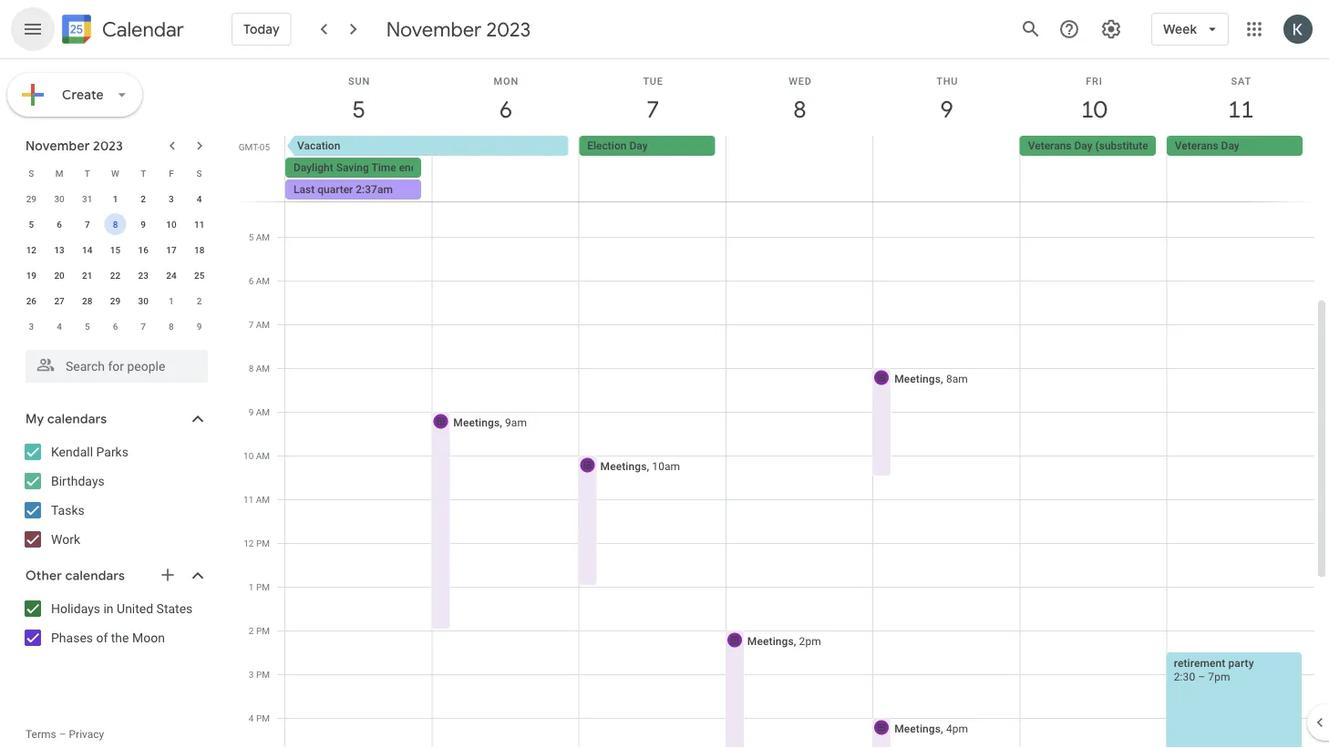 Task type: vqa. For each thing, say whether or not it's contained in the screenshot.


Task type: describe. For each thing, give the bounding box(es) containing it.
28
[[82, 295, 93, 306]]

week
[[1164, 21, 1197, 37]]

Search for people text field
[[36, 350, 197, 383]]

10 element
[[160, 213, 182, 235]]

today button
[[232, 7, 292, 51]]

30 for october 30 element
[[54, 193, 65, 204]]

5 down october 29 element
[[29, 219, 34, 230]]

19
[[26, 270, 37, 281]]

grid containing 5
[[233, 18, 1329, 749]]

veterans day
[[1175, 140, 1240, 152]]

8 inside december 8 element
[[169, 321, 174, 332]]

29 for october 29 element
[[26, 193, 37, 204]]

vacation
[[297, 140, 340, 152]]

meetings for meetings , 10am
[[601, 460, 647, 473]]

other calendars button
[[4, 562, 226, 591]]

8 inside "wed 8"
[[792, 94, 805, 124]]

27 element
[[48, 290, 70, 312]]

m
[[55, 168, 63, 179]]

8 am
[[249, 363, 270, 374]]

calendars for other calendars
[[65, 568, 125, 584]]

veterans day (substitute) button
[[1020, 136, 1156, 156]]

2 horizontal spatial 11
[[1227, 94, 1253, 124]]

, for 9am
[[500, 416, 502, 429]]

my calendars list
[[4, 438, 226, 554]]

pm for 3 pm
[[256, 669, 270, 680]]

4 pm
[[249, 713, 270, 724]]

6 down october 30 element
[[57, 219, 62, 230]]

october 29 element
[[20, 188, 42, 210]]

0 vertical spatial 3
[[169, 193, 174, 204]]

24
[[166, 270, 177, 281]]

11 link
[[1220, 88, 1262, 130]]

18
[[194, 244, 205, 255]]

daylight
[[294, 161, 333, 174]]

9 link
[[926, 88, 968, 130]]

8am
[[946, 372, 968, 385]]

15
[[110, 244, 121, 255]]

2 s from the left
[[197, 168, 202, 179]]

support image
[[1059, 18, 1081, 40]]

phases of the moon
[[51, 631, 165, 646]]

privacy link
[[69, 729, 104, 741]]

26
[[26, 295, 37, 306]]

16
[[138, 244, 149, 255]]

9 am
[[249, 407, 270, 418]]

26 element
[[20, 290, 42, 312]]

create button
[[7, 73, 142, 117]]

am for 11 am
[[256, 494, 270, 505]]

am for 7 am
[[256, 319, 270, 330]]

am for 5 am
[[256, 232, 270, 243]]

0 horizontal spatial 2023
[[93, 138, 123, 154]]

meetings , 9am
[[453, 416, 527, 429]]

12 element
[[20, 239, 42, 261]]

6 link
[[485, 88, 527, 130]]

saving
[[336, 161, 369, 174]]

kendall
[[51, 445, 93, 460]]

5 am
[[249, 232, 270, 243]]

13 element
[[48, 239, 70, 261]]

4pm
[[946, 723, 969, 735]]

8 cell
[[101, 212, 129, 237]]

sun
[[348, 75, 370, 87]]

10 for 10 am
[[243, 450, 254, 461]]

holidays in united states
[[51, 601, 193, 616]]

6 inside mon 6
[[498, 94, 511, 124]]

6 am
[[249, 275, 270, 286]]

fri
[[1086, 75, 1103, 87]]

17 element
[[160, 239, 182, 261]]

fri 10
[[1080, 75, 1106, 124]]

tasks
[[51, 503, 85, 518]]

2:30
[[1174, 671, 1196, 683]]

calendar heading
[[98, 17, 184, 42]]

calendar
[[102, 17, 184, 42]]

27
[[54, 295, 65, 306]]

13
[[54, 244, 65, 255]]

10 am
[[243, 450, 270, 461]]

23 element
[[132, 264, 154, 286]]

2 horizontal spatial 10
[[1080, 94, 1106, 124]]

december 5 element
[[76, 315, 98, 337]]

20 element
[[48, 264, 70, 286]]

1 pm
[[249, 582, 270, 593]]

12 for 12
[[26, 244, 37, 255]]

other calendars
[[26, 568, 125, 584]]

my
[[26, 411, 44, 428]]

retirement party 2:30 – 7pm
[[1174, 657, 1254, 683]]

3 pm
[[249, 669, 270, 680]]

daylight saving time ends last quarter 2:37am
[[294, 161, 423, 196]]

election day button
[[579, 136, 715, 156]]

10 for '10' element
[[166, 219, 177, 230]]

united
[[117, 601, 153, 616]]

1 vertical spatial november 2023
[[26, 138, 123, 154]]

22 element
[[104, 264, 126, 286]]

today
[[243, 21, 280, 37]]

row containing 26
[[17, 288, 213, 314]]

privacy
[[69, 729, 104, 741]]

w
[[111, 168, 119, 179]]

of
[[96, 631, 108, 646]]

parks
[[96, 445, 129, 460]]

row containing 3
[[17, 314, 213, 339]]

gmt-
[[239, 141, 260, 152]]

calendars for my calendars
[[47, 411, 107, 428]]

2 for 2 pm
[[249, 626, 254, 636]]

quarter
[[317, 183, 353, 196]]

moon
[[132, 631, 165, 646]]

4 for 4 pm
[[249, 713, 254, 724]]

create
[[62, 87, 104, 103]]

05
[[260, 141, 270, 152]]

1 horizontal spatial november 2023
[[386, 16, 531, 42]]

tue
[[643, 75, 664, 87]]

december 2 element
[[188, 290, 210, 312]]

8 link
[[779, 88, 821, 130]]

7pm
[[1209, 671, 1231, 683]]

15 element
[[104, 239, 126, 261]]

veterans for veterans day (substitute)
[[1028, 140, 1072, 152]]

december 3 element
[[20, 315, 42, 337]]

veterans day button
[[1167, 136, 1303, 156]]

9 up 10 am
[[249, 407, 254, 418]]



Task type: locate. For each thing, give the bounding box(es) containing it.
0 vertical spatial –
[[1198, 671, 1206, 683]]

12 inside row
[[26, 244, 37, 255]]

am down "9 am"
[[256, 450, 270, 461]]

1 s from the left
[[29, 168, 34, 179]]

2 up 16 element
[[141, 193, 146, 204]]

2 vertical spatial 4
[[249, 713, 254, 724]]

30 element
[[132, 290, 154, 312]]

2 vertical spatial 10
[[243, 450, 254, 461]]

meetings left "2pm"
[[748, 635, 794, 648]]

meetings left 10am
[[601, 460, 647, 473]]

29 for 29 element
[[110, 295, 121, 306]]

thu
[[937, 75, 959, 87]]

pm for 2 pm
[[256, 626, 270, 636]]

phases
[[51, 631, 93, 646]]

1 horizontal spatial 29
[[110, 295, 121, 306]]

9 up 16 element
[[141, 219, 146, 230]]

pm up "3 pm"
[[256, 626, 270, 636]]

5 down 28 element
[[85, 321, 90, 332]]

meetings for meetings , 2pm
[[748, 635, 794, 648]]

terms link
[[26, 729, 56, 741]]

0 horizontal spatial 2
[[141, 193, 146, 204]]

wed
[[789, 75, 812, 87]]

day inside election day button
[[630, 140, 648, 152]]

5 link
[[338, 88, 380, 130]]

, left "8am"
[[941, 372, 944, 385]]

veterans
[[1028, 140, 1072, 152], [1175, 140, 1219, 152]]

0 horizontal spatial 12
[[26, 244, 37, 255]]

9 inside the thu 9
[[940, 94, 953, 124]]

am up 7 am
[[256, 275, 270, 286]]

meetings left "8am"
[[895, 372, 941, 385]]

1
[[113, 193, 118, 204], [169, 295, 174, 306], [249, 582, 254, 593]]

9am
[[505, 416, 527, 429]]

am down 7 am
[[256, 363, 270, 374]]

2 horizontal spatial day
[[1221, 140, 1240, 152]]

1 am from the top
[[256, 232, 270, 243]]

december 7 element
[[132, 315, 154, 337]]

11 down 10 am
[[243, 494, 254, 505]]

1 horizontal spatial 1
[[169, 295, 174, 306]]

cell containing retirement party
[[1167, 18, 1315, 749]]

2 pm from the top
[[256, 582, 270, 593]]

2 vertical spatial 11
[[243, 494, 254, 505]]

mon
[[494, 75, 519, 87]]

my calendars
[[26, 411, 107, 428]]

1 horizontal spatial s
[[197, 168, 202, 179]]

0 horizontal spatial 4
[[57, 321, 62, 332]]

, for 8am
[[941, 372, 944, 385]]

t
[[85, 168, 90, 179], [141, 168, 146, 179]]

2pm
[[799, 635, 821, 648]]

day for election day
[[630, 140, 648, 152]]

– inside retirement party 2:30 – 7pm
[[1198, 671, 1206, 683]]

october 31 element
[[76, 188, 98, 210]]

1 vertical spatial calendars
[[65, 568, 125, 584]]

7 inside tue 7
[[645, 94, 658, 124]]

, left 9am
[[500, 416, 502, 429]]

1 horizontal spatial november
[[386, 16, 482, 42]]

veterans left (substitute) on the top of page
[[1028, 140, 1072, 152]]

3 inside "element"
[[29, 321, 34, 332]]

10 up 17
[[166, 219, 177, 230]]

daylight saving time ends button
[[285, 158, 423, 178]]

7 am
[[249, 319, 270, 330]]

0 vertical spatial november 2023
[[386, 16, 531, 42]]

december 4 element
[[48, 315, 70, 337]]

pm up 1 pm
[[256, 538, 270, 549]]

12 pm
[[244, 538, 270, 549]]

8 inside 8 cell
[[113, 219, 118, 230]]

4 up 11 element
[[197, 193, 202, 204]]

settings menu image
[[1101, 18, 1123, 40]]

0 horizontal spatial 11
[[194, 219, 205, 230]]

0 vertical spatial 10
[[1080, 94, 1106, 124]]

12 up 19
[[26, 244, 37, 255]]

5 inside sun 5
[[351, 94, 364, 124]]

19 element
[[20, 264, 42, 286]]

the
[[111, 631, 129, 646]]

2 day from the left
[[1075, 140, 1093, 152]]

29 left october 30 element
[[26, 193, 37, 204]]

time
[[371, 161, 396, 174]]

gmt-05
[[239, 141, 270, 152]]

3 for 3 pm
[[249, 669, 254, 680]]

4 am from the top
[[256, 363, 270, 374]]

2 inside grid
[[249, 626, 254, 636]]

12 down the 11 am
[[244, 538, 254, 549]]

tue 7
[[643, 75, 664, 124]]

7 down 30 element
[[141, 321, 146, 332]]

2 am from the top
[[256, 275, 270, 286]]

ends
[[399, 161, 423, 174]]

, for 10am
[[647, 460, 649, 473]]

, for 4pm
[[941, 723, 944, 735]]

december 9 element
[[188, 315, 210, 337]]

11 am
[[243, 494, 270, 505]]

november 2023 up 'm'
[[26, 138, 123, 154]]

4 down 27 element
[[57, 321, 62, 332]]

11 up 18
[[194, 219, 205, 230]]

pm for 12 pm
[[256, 538, 270, 549]]

3 am from the top
[[256, 319, 270, 330]]

7 down tue
[[645, 94, 658, 124]]

4 inside december 4 element
[[57, 321, 62, 332]]

6 up 7 am
[[249, 275, 254, 286]]

am for 8 am
[[256, 363, 270, 374]]

30 down 'm'
[[54, 193, 65, 204]]

8 down december 1 element
[[169, 321, 174, 332]]

row containing 19
[[17, 263, 213, 288]]

sat
[[1232, 75, 1252, 87]]

0 vertical spatial 4
[[197, 193, 202, 204]]

0 horizontal spatial s
[[29, 168, 34, 179]]

11 for 11 am
[[243, 494, 254, 505]]

22
[[110, 270, 121, 281]]

1 vertical spatial 12
[[244, 538, 254, 549]]

7 am from the top
[[256, 494, 270, 505]]

3 pm from the top
[[256, 626, 270, 636]]

21 element
[[76, 264, 98, 286]]

december 8 element
[[160, 315, 182, 337]]

s
[[29, 168, 34, 179], [197, 168, 202, 179]]

am up 12 pm
[[256, 494, 270, 505]]

october 30 element
[[48, 188, 70, 210]]

meetings for meetings , 4pm
[[895, 723, 941, 735]]

0 vertical spatial 1
[[113, 193, 118, 204]]

4 for december 4 element
[[57, 321, 62, 332]]

veterans right (substitute) on the top of page
[[1175, 140, 1219, 152]]

0 vertical spatial 11
[[1227, 94, 1253, 124]]

pm for 1 pm
[[256, 582, 270, 593]]

14 element
[[76, 239, 98, 261]]

cell
[[285, 18, 432, 749], [431, 18, 580, 749], [578, 18, 727, 749], [725, 18, 874, 749], [872, 18, 1021, 749], [1021, 18, 1168, 749], [1167, 18, 1315, 749], [284, 136, 579, 202], [432, 136, 579, 202], [726, 136, 873, 202], [873, 136, 1020, 202]]

6 down 29 element
[[113, 321, 118, 332]]

5
[[351, 94, 364, 124], [29, 219, 34, 230], [249, 232, 254, 243], [85, 321, 90, 332]]

veterans day (substitute)
[[1028, 140, 1153, 152]]

mon 6
[[494, 75, 519, 124]]

1 horizontal spatial 2023
[[486, 16, 531, 42]]

1 t from the left
[[85, 168, 90, 179]]

1 vertical spatial 2023
[[93, 138, 123, 154]]

add other calendars image
[[159, 566, 177, 584]]

7
[[645, 94, 658, 124], [85, 219, 90, 230], [249, 319, 254, 330], [141, 321, 146, 332]]

am for 6 am
[[256, 275, 270, 286]]

11 for 11 element
[[194, 219, 205, 230]]

8 up 15 'element'
[[113, 219, 118, 230]]

4
[[197, 193, 202, 204], [57, 321, 62, 332], [249, 713, 254, 724]]

3 down the 26 element on the top left of page
[[29, 321, 34, 332]]

november 2023 grid
[[17, 160, 213, 339]]

1 horizontal spatial 10
[[243, 450, 254, 461]]

1 for 1 pm
[[249, 582, 254, 593]]

1 vertical spatial 2
[[197, 295, 202, 306]]

1 horizontal spatial day
[[1075, 140, 1093, 152]]

kendall parks
[[51, 445, 129, 460]]

am for 9 am
[[256, 407, 270, 418]]

0 vertical spatial 30
[[54, 193, 65, 204]]

9 down the thu
[[940, 94, 953, 124]]

0 horizontal spatial day
[[630, 140, 648, 152]]

0 vertical spatial 29
[[26, 193, 37, 204]]

1 vertical spatial 29
[[110, 295, 121, 306]]

1 for december 1 element
[[169, 295, 174, 306]]

terms – privacy
[[26, 729, 104, 741]]

1 horizontal spatial t
[[141, 168, 146, 179]]

30 for 30 element
[[138, 295, 149, 306]]

calendar element
[[58, 11, 184, 51]]

week button
[[1152, 7, 1229, 51]]

5 pm from the top
[[256, 713, 270, 724]]

day for veterans day
[[1221, 140, 1240, 152]]

day for veterans day (substitute)
[[1075, 140, 1093, 152]]

meetings , 2pm
[[748, 635, 821, 648]]

2 vertical spatial 3
[[249, 669, 254, 680]]

, left 10am
[[647, 460, 649, 473]]

calendars up the in
[[65, 568, 125, 584]]

work
[[51, 532, 80, 547]]

pm down "3 pm"
[[256, 713, 270, 724]]

11 down sat
[[1227, 94, 1253, 124]]

10 link
[[1073, 88, 1115, 130]]

1 up 8 cell
[[113, 193, 118, 204]]

1 up december 8 element
[[169, 295, 174, 306]]

in
[[103, 601, 114, 616]]

f
[[169, 168, 174, 179]]

2
[[141, 193, 146, 204], [197, 295, 202, 306], [249, 626, 254, 636]]

day
[[630, 140, 648, 152], [1075, 140, 1093, 152], [1221, 140, 1240, 152]]

1 vertical spatial 3
[[29, 321, 34, 332]]

row group
[[17, 186, 213, 339]]

0 vertical spatial 12
[[26, 244, 37, 255]]

holidays
[[51, 601, 100, 616]]

5 down sun
[[351, 94, 364, 124]]

0 horizontal spatial 10
[[166, 219, 177, 230]]

meetings , 8am
[[895, 372, 968, 385]]

2 horizontal spatial 2
[[249, 626, 254, 636]]

2 t from the left
[[141, 168, 146, 179]]

5 am from the top
[[256, 407, 270, 418]]

29 down 22
[[110, 295, 121, 306]]

1 vertical spatial 11
[[194, 219, 205, 230]]

29
[[26, 193, 37, 204], [110, 295, 121, 306]]

7 down october 31 'element'
[[85, 219, 90, 230]]

1 vertical spatial 4
[[57, 321, 62, 332]]

25
[[194, 270, 205, 281]]

8 down wed
[[792, 94, 805, 124]]

– right terms 'link'
[[59, 729, 66, 741]]

2 veterans from the left
[[1175, 140, 1219, 152]]

1 horizontal spatial 2
[[197, 295, 202, 306]]

row group containing 29
[[17, 186, 213, 339]]

s up october 29 element
[[29, 168, 34, 179]]

cell containing vacation
[[284, 136, 579, 202]]

11 element
[[188, 213, 210, 235]]

meetings , 10am
[[601, 460, 680, 473]]

7 link
[[632, 88, 674, 130]]

10 inside row
[[166, 219, 177, 230]]

4 down "3 pm"
[[249, 713, 254, 724]]

0 vertical spatial calendars
[[47, 411, 107, 428]]

election day
[[587, 140, 648, 152]]

0 horizontal spatial november 2023
[[26, 138, 123, 154]]

10 down 'fri'
[[1080, 94, 1106, 124]]

day inside veterans day button
[[1221, 140, 1240, 152]]

2 for december 2 element on the left top
[[197, 295, 202, 306]]

s right f
[[197, 168, 202, 179]]

1 horizontal spatial 11
[[243, 494, 254, 505]]

other calendars list
[[4, 595, 226, 653]]

6 am from the top
[[256, 450, 270, 461]]

None search field
[[0, 343, 226, 383]]

wed 8
[[789, 75, 812, 124]]

meetings
[[895, 372, 941, 385], [453, 416, 500, 429], [601, 460, 647, 473], [748, 635, 794, 648], [895, 723, 941, 735]]

election
[[587, 140, 627, 152]]

2023 up mon
[[486, 16, 531, 42]]

(substitute)
[[1096, 140, 1153, 152]]

december 6 element
[[104, 315, 126, 337]]

day right election
[[630, 140, 648, 152]]

0 horizontal spatial 1
[[113, 193, 118, 204]]

t left f
[[141, 168, 146, 179]]

0 horizontal spatial 3
[[29, 321, 34, 332]]

1 pm from the top
[[256, 538, 270, 549]]

pm for 4 pm
[[256, 713, 270, 724]]

2 pm
[[249, 626, 270, 636]]

3 day from the left
[[1221, 140, 1240, 152]]

grid
[[233, 18, 1329, 749]]

1 horizontal spatial 4
[[197, 193, 202, 204]]

november 2023 up mon
[[386, 16, 531, 42]]

meetings , 4pm
[[895, 723, 969, 735]]

row containing 5
[[17, 212, 213, 237]]

2 vertical spatial 2
[[249, 626, 254, 636]]

29 element
[[104, 290, 126, 312]]

3 up 4 pm on the bottom of page
[[249, 669, 254, 680]]

28 element
[[76, 290, 98, 312]]

– down retirement
[[1198, 671, 1206, 683]]

10 up the 11 am
[[243, 450, 254, 461]]

9 down december 2 element on the left top
[[197, 321, 202, 332]]

states
[[156, 601, 193, 616]]

last
[[294, 183, 315, 196]]

veterans for veterans day
[[1175, 140, 1219, 152]]

, for 2pm
[[794, 635, 797, 648]]

7 up 8 am
[[249, 319, 254, 330]]

party
[[1229, 657, 1254, 670]]

6 down mon
[[498, 94, 511, 124]]

am for 10 am
[[256, 450, 270, 461]]

meetings for meetings , 9am
[[453, 416, 500, 429]]

1 horizontal spatial –
[[1198, 671, 1206, 683]]

1 veterans from the left
[[1028, 140, 1072, 152]]

1 vertical spatial 10
[[166, 219, 177, 230]]

0 horizontal spatial 30
[[54, 193, 65, 204]]

0 horizontal spatial veterans
[[1028, 140, 1072, 152]]

1 horizontal spatial 12
[[244, 538, 254, 549]]

0 horizontal spatial t
[[85, 168, 90, 179]]

am down 8 am
[[256, 407, 270, 418]]

,
[[941, 372, 944, 385], [500, 416, 502, 429], [647, 460, 649, 473], [794, 635, 797, 648], [941, 723, 944, 735]]

2 inside december 2 element
[[197, 295, 202, 306]]

16 element
[[132, 239, 154, 261]]

1 horizontal spatial veterans
[[1175, 140, 1219, 152]]

11 inside row
[[194, 219, 205, 230]]

1 horizontal spatial 3
[[169, 193, 174, 204]]

, left 4pm at the right
[[941, 723, 944, 735]]

t up october 31 'element'
[[85, 168, 90, 179]]

day down 11 link
[[1221, 140, 1240, 152]]

calendars up kendall
[[47, 411, 107, 428]]

3 for december 3 "element"
[[29, 321, 34, 332]]

meetings left 4pm at the right
[[895, 723, 941, 735]]

5 up 6 am
[[249, 232, 254, 243]]

december 1 element
[[160, 290, 182, 312]]

12 inside grid
[[244, 538, 254, 549]]

4 pm from the top
[[256, 669, 270, 680]]

2 vertical spatial 1
[[249, 582, 254, 593]]

1 vertical spatial november
[[26, 138, 90, 154]]

row containing meetings
[[277, 18, 1315, 749]]

1 vertical spatial 1
[[169, 295, 174, 306]]

18 element
[[188, 239, 210, 261]]

birthdays
[[51, 474, 105, 489]]

2 horizontal spatial 1
[[249, 582, 254, 593]]

30 down 23 on the left top of page
[[138, 295, 149, 306]]

2023 up w
[[93, 138, 123, 154]]

calendars
[[47, 411, 107, 428], [65, 568, 125, 584]]

2 up december 9 element at left top
[[197, 295, 202, 306]]

pm up 2 pm
[[256, 582, 270, 593]]

1 day from the left
[[630, 140, 648, 152]]

row containing vacation
[[277, 136, 1329, 202]]

retirement
[[1174, 657, 1226, 670]]

3
[[169, 193, 174, 204], [29, 321, 34, 332], [249, 669, 254, 680]]

row containing 29
[[17, 186, 213, 212]]

1 vertical spatial –
[[59, 729, 66, 741]]

2:37am
[[356, 183, 393, 196]]

6
[[498, 94, 511, 124], [57, 219, 62, 230], [249, 275, 254, 286], [113, 321, 118, 332]]

meetings left 9am
[[453, 416, 500, 429]]

2 up "3 pm"
[[249, 626, 254, 636]]

23
[[138, 270, 149, 281]]

day down 10 link
[[1075, 140, 1093, 152]]

3 up '10' element
[[169, 193, 174, 204]]

0 horizontal spatial 29
[[26, 193, 37, 204]]

am up 8 am
[[256, 319, 270, 330]]

8 up "9 am"
[[249, 363, 254, 374]]

25 element
[[188, 264, 210, 286]]

17
[[166, 244, 177, 255]]

2 horizontal spatial 3
[[249, 669, 254, 680]]

pm up 4 pm on the bottom of page
[[256, 669, 270, 680]]

0 vertical spatial 2
[[141, 193, 146, 204]]

0 horizontal spatial november
[[26, 138, 90, 154]]

1 horizontal spatial 30
[[138, 295, 149, 306]]

0 horizontal spatial –
[[59, 729, 66, 741]]

1 vertical spatial 30
[[138, 295, 149, 306]]

1 down 12 pm
[[249, 582, 254, 593]]

row containing s
[[17, 160, 213, 186]]

12 for 12 pm
[[244, 538, 254, 549]]

0 vertical spatial november
[[386, 16, 482, 42]]

2 horizontal spatial 4
[[249, 713, 254, 724]]

31
[[82, 193, 93, 204]]

meetings for meetings , 8am
[[895, 372, 941, 385]]

day inside veterans day (substitute) button
[[1075, 140, 1093, 152]]

my calendars button
[[4, 405, 226, 434]]

other
[[26, 568, 62, 584]]

, left "2pm"
[[794, 635, 797, 648]]

main drawer image
[[22, 18, 44, 40]]

0 vertical spatial 2023
[[486, 16, 531, 42]]

november 2023
[[386, 16, 531, 42], [26, 138, 123, 154]]

veterans inside button
[[1175, 140, 1219, 152]]

veterans inside button
[[1028, 140, 1072, 152]]

21
[[82, 270, 93, 281]]

24 element
[[160, 264, 182, 286]]

row
[[277, 18, 1315, 749], [277, 136, 1329, 202], [17, 160, 213, 186], [17, 186, 213, 212], [17, 212, 213, 237], [17, 237, 213, 263], [17, 263, 213, 288], [17, 288, 213, 314], [17, 314, 213, 339]]

am up 6 am
[[256, 232, 270, 243]]

row containing 12
[[17, 237, 213, 263]]

11
[[1227, 94, 1253, 124], [194, 219, 205, 230], [243, 494, 254, 505]]



